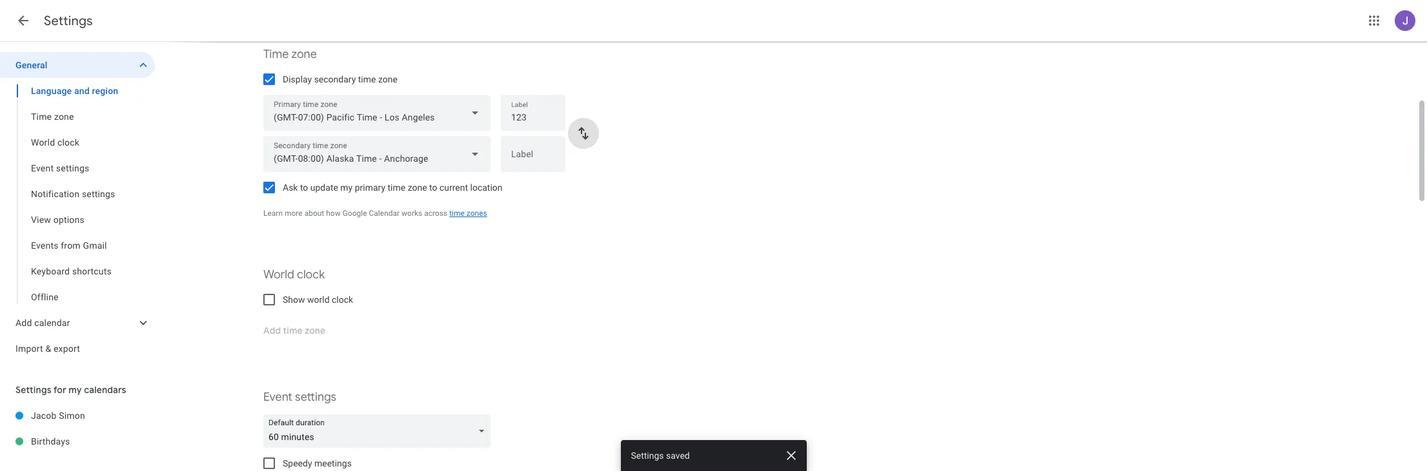 Task type: locate. For each thing, give the bounding box(es) containing it.
1 vertical spatial world clock
[[263, 268, 325, 283]]

0 horizontal spatial my
[[69, 385, 82, 396]]

from
[[61, 241, 81, 251]]

zone up works
[[408, 183, 427, 193]]

0 vertical spatial clock
[[57, 137, 79, 148]]

simon
[[59, 411, 85, 421]]

go back image
[[15, 13, 31, 28]]

clock up show world clock
[[297, 268, 325, 283]]

0 vertical spatial event
[[31, 163, 54, 174]]

2 vertical spatial time
[[449, 209, 465, 218]]

location
[[470, 183, 503, 193]]

zone right secondary
[[378, 74, 398, 85]]

0 vertical spatial time zone
[[263, 47, 317, 62]]

tree
[[0, 52, 155, 362]]

view
[[31, 215, 51, 225]]

1 horizontal spatial event settings
[[263, 391, 336, 405]]

time up display
[[263, 47, 289, 62]]

1 vertical spatial settings
[[82, 189, 115, 199]]

world
[[307, 295, 330, 305]]

learn more about how google calendar works across time zones
[[263, 209, 487, 218]]

time left zones
[[449, 209, 465, 218]]

event
[[31, 163, 54, 174], [263, 391, 292, 405]]

1 vertical spatial event
[[263, 391, 292, 405]]

group
[[0, 78, 155, 310]]

notification
[[31, 189, 80, 199]]

settings
[[56, 163, 89, 174], [82, 189, 115, 199], [295, 391, 336, 405]]

my right update at the top
[[340, 183, 353, 193]]

zone
[[291, 47, 317, 62], [378, 74, 398, 85], [54, 112, 74, 122], [408, 183, 427, 193]]

0 vertical spatial world clock
[[31, 137, 79, 148]]

settings for settings
[[44, 13, 93, 29]]

1 horizontal spatial to
[[429, 183, 437, 193]]

0 horizontal spatial event settings
[[31, 163, 89, 174]]

settings left for
[[15, 385, 51, 396]]

calendar
[[369, 209, 400, 218]]

primary
[[355, 183, 385, 193]]

0 horizontal spatial to
[[300, 183, 308, 193]]

ask to update my primary time zone to current location
[[283, 183, 503, 193]]

0 horizontal spatial world
[[31, 137, 55, 148]]

event settings
[[31, 163, 89, 174], [263, 391, 336, 405]]

world clock up show
[[263, 268, 325, 283]]

1 horizontal spatial world clock
[[263, 268, 325, 283]]

time zone up display
[[263, 47, 317, 62]]

my
[[340, 183, 353, 193], [69, 385, 82, 396]]

1 vertical spatial clock
[[297, 268, 325, 283]]

about
[[304, 209, 324, 218]]

1 to from the left
[[300, 183, 308, 193]]

speedy
[[283, 459, 312, 469]]

birthdays
[[31, 437, 70, 447]]

1 vertical spatial my
[[69, 385, 82, 396]]

0 vertical spatial settings
[[44, 13, 93, 29]]

0 vertical spatial time
[[263, 47, 289, 62]]

keyboard shortcuts
[[31, 267, 112, 277]]

settings for settings saved
[[631, 451, 664, 462]]

1 vertical spatial time
[[31, 112, 52, 122]]

1 vertical spatial world
[[263, 268, 294, 283]]

time
[[263, 47, 289, 62], [31, 112, 52, 122]]

settings left saved
[[631, 451, 664, 462]]

keyboard
[[31, 267, 70, 277]]

0 horizontal spatial clock
[[57, 137, 79, 148]]

world clock
[[31, 137, 79, 148], [263, 268, 325, 283]]

meetings
[[314, 459, 352, 469]]

None field
[[263, 95, 491, 131], [263, 136, 491, 172], [263, 415, 496, 449], [263, 95, 491, 131], [263, 136, 491, 172], [263, 415, 496, 449]]

import & export
[[15, 344, 80, 354]]

0 vertical spatial world
[[31, 137, 55, 148]]

1 vertical spatial time
[[388, 183, 405, 193]]

to left current
[[429, 183, 437, 193]]

1 horizontal spatial clock
[[297, 268, 325, 283]]

world clock up the notification
[[31, 137, 79, 148]]

settings heading
[[44, 13, 93, 29]]

time down language
[[31, 112, 52, 122]]

world
[[31, 137, 55, 148], [263, 268, 294, 283]]

language and region
[[31, 86, 118, 96]]

time right primary
[[388, 183, 405, 193]]

1 horizontal spatial world
[[263, 268, 294, 283]]

0 horizontal spatial time
[[358, 74, 376, 85]]

secondary
[[314, 74, 356, 85]]

world up show
[[263, 268, 294, 283]]

current
[[440, 183, 468, 193]]

clock up notification settings
[[57, 137, 79, 148]]

1 horizontal spatial my
[[340, 183, 353, 193]]

settings for my calendars tree
[[0, 403, 155, 455]]

0 horizontal spatial time zone
[[31, 112, 74, 122]]

2 to from the left
[[429, 183, 437, 193]]

gmail
[[83, 241, 107, 251]]

events from gmail
[[31, 241, 107, 251]]

birthdays tree item
[[0, 429, 155, 455]]

Label for secondary time zone. text field
[[511, 150, 555, 168]]

show world clock
[[283, 295, 353, 305]]

0 vertical spatial my
[[340, 183, 353, 193]]

time right secondary
[[358, 74, 376, 85]]

show
[[283, 295, 305, 305]]

1 horizontal spatial time zone
[[263, 47, 317, 62]]

1 vertical spatial settings
[[15, 385, 51, 396]]

2 vertical spatial settings
[[631, 451, 664, 462]]

2 horizontal spatial time
[[449, 209, 465, 218]]

jacob
[[31, 411, 56, 421]]

birthdays link
[[31, 429, 155, 455]]

to
[[300, 183, 308, 193], [429, 183, 437, 193]]

time zone
[[263, 47, 317, 62], [31, 112, 74, 122]]

google
[[343, 209, 367, 218]]

settings right the go back icon
[[44, 13, 93, 29]]

settings
[[44, 13, 93, 29], [15, 385, 51, 396], [631, 451, 664, 462]]

to right ask
[[300, 183, 308, 193]]

shortcuts
[[72, 267, 112, 277]]

time zone down language
[[31, 112, 74, 122]]

more
[[285, 209, 303, 218]]

add
[[15, 318, 32, 329]]

clock right world
[[332, 295, 353, 305]]

zones
[[467, 209, 487, 218]]

clock
[[57, 137, 79, 148], [297, 268, 325, 283], [332, 295, 353, 305]]

2 vertical spatial clock
[[332, 295, 353, 305]]

time
[[358, 74, 376, 85], [388, 183, 405, 193], [449, 209, 465, 218]]

world down language
[[31, 137, 55, 148]]

view options
[[31, 215, 84, 225]]

my right for
[[69, 385, 82, 396]]



Task type: vqa. For each thing, say whether or not it's contained in the screenshot.
zone inside group
yes



Task type: describe. For each thing, give the bounding box(es) containing it.
saved
[[666, 451, 690, 462]]

for
[[54, 385, 66, 396]]

time zones link
[[449, 209, 487, 218]]

ask
[[283, 183, 298, 193]]

1 vertical spatial event settings
[[263, 391, 336, 405]]

notification settings
[[31, 189, 115, 199]]

update
[[310, 183, 338, 193]]

1 horizontal spatial time
[[263, 47, 289, 62]]

zone down language and region
[[54, 112, 74, 122]]

calendars
[[84, 385, 126, 396]]

import
[[15, 344, 43, 354]]

region
[[92, 86, 118, 96]]

jacob simon
[[31, 411, 85, 421]]

display
[[283, 74, 312, 85]]

settings for settings for my calendars
[[15, 385, 51, 396]]

0 horizontal spatial world clock
[[31, 137, 79, 148]]

speedy meetings
[[283, 459, 352, 469]]

calendar
[[34, 318, 70, 329]]

settings saved
[[631, 451, 690, 462]]

0 horizontal spatial event
[[31, 163, 54, 174]]

jacob simon tree item
[[0, 403, 155, 429]]

across
[[424, 209, 447, 218]]

2 horizontal spatial clock
[[332, 295, 353, 305]]

0 vertical spatial settings
[[56, 163, 89, 174]]

0 horizontal spatial time
[[31, 112, 52, 122]]

export
[[54, 344, 80, 354]]

0 vertical spatial time
[[358, 74, 376, 85]]

language
[[31, 86, 72, 96]]

general
[[15, 60, 48, 70]]

1 horizontal spatial time
[[388, 183, 405, 193]]

swap time zones image
[[576, 126, 591, 141]]

1 vertical spatial time zone
[[31, 112, 74, 122]]

and
[[74, 86, 90, 96]]

Label for primary time zone. text field
[[511, 108, 555, 127]]

settings for my calendars
[[15, 385, 126, 396]]

options
[[53, 215, 84, 225]]

0 vertical spatial event settings
[[31, 163, 89, 174]]

how
[[326, 209, 341, 218]]

zone up display
[[291, 47, 317, 62]]

events
[[31, 241, 58, 251]]

general tree item
[[0, 52, 155, 78]]

offline
[[31, 292, 59, 303]]

2 vertical spatial settings
[[295, 391, 336, 405]]

1 horizontal spatial event
[[263, 391, 292, 405]]

works
[[402, 209, 422, 218]]

group containing language and region
[[0, 78, 155, 310]]

&
[[45, 344, 51, 354]]

learn
[[263, 209, 283, 218]]

tree containing general
[[0, 52, 155, 362]]

display secondary time zone
[[283, 74, 398, 85]]

add calendar
[[15, 318, 70, 329]]



